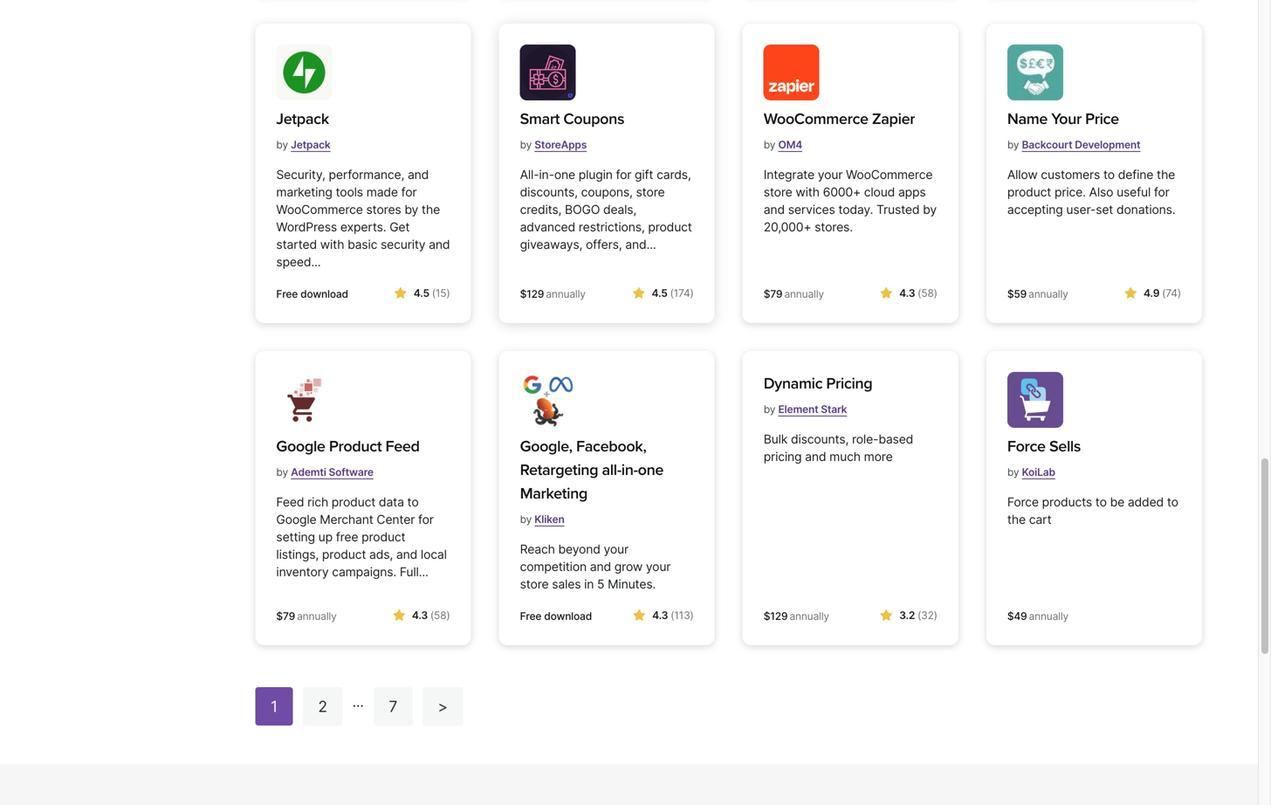 Task type: locate. For each thing, give the bounding box(es) containing it.
in- down by storeapps
[[539, 167, 555, 182]]

force
[[1008, 437, 1046, 456], [1008, 495, 1039, 510]]

by left ademti
[[276, 466, 288, 479]]

product
[[329, 437, 382, 456]]

1 horizontal spatial $129 annually
[[764, 610, 830, 623]]

2 horizontal spatial 4.3
[[900, 287, 916, 300]]

development
[[1075, 139, 1141, 151]]

storeapps link
[[535, 132, 587, 158]]

free for google, facebook, retargeting all-in-one marketing
[[520, 610, 542, 623]]

product inside allow customers to define the product price. also useful for accepting user-set donations.
[[1008, 185, 1052, 200]]

1 vertical spatial download
[[544, 610, 592, 623]]

1 horizontal spatial free download
[[520, 610, 592, 623]]

in- inside google, facebook, retargeting all-in-one marketing
[[622, 461, 638, 480]]

58 for google product feed
[[434, 609, 447, 622]]

0 vertical spatial jetpack
[[276, 110, 329, 129]]

1 link
[[255, 688, 293, 726]]

discounts, inside bulk discounts, role-based pricing and much more
[[791, 432, 849, 447]]

restrictions,
[[579, 220, 645, 235]]

to left "be"
[[1096, 495, 1107, 510]]

$129 for bulk discounts, role-based pricing and much more
[[764, 610, 788, 623]]

4.3 down full...
[[412, 609, 428, 622]]

1 google from the top
[[276, 437, 325, 456]]

1 horizontal spatial one
[[638, 461, 664, 480]]

retargeting
[[520, 461, 599, 480]]

also
[[1090, 185, 1114, 200]]

jetpack up by jetpack
[[276, 110, 329, 129]]

smart coupons
[[520, 110, 625, 129]]

useful
[[1117, 185, 1151, 200]]

1 horizontal spatial $79
[[764, 288, 783, 301]]

and left much
[[805, 450, 827, 464]]

for right the center
[[418, 512, 434, 527]]

woocommerce zapier
[[764, 110, 916, 129]]

0 vertical spatial with
[[796, 185, 820, 200]]

32
[[922, 609, 934, 622]]

1 horizontal spatial with
[[796, 185, 820, 200]]

free down speed... at the left of the page
[[276, 288, 298, 301]]

0 horizontal spatial 4.5
[[414, 287, 430, 300]]

dynamic pricing
[[764, 374, 873, 393]]

for left gift
[[616, 167, 632, 182]]

1 horizontal spatial 4.3
[[653, 609, 668, 622]]

name
[[1008, 110, 1048, 129]]

store down "competition"
[[520, 577, 549, 592]]

by left kliken
[[520, 513, 532, 526]]

7 link
[[374, 688, 413, 726]]

0 vertical spatial free download
[[276, 288, 348, 301]]

by for woocommerce
[[764, 139, 776, 151]]

0 horizontal spatial 4.3 ( 58 )
[[412, 609, 450, 622]]

security, performance, and marketing tools made for woocommerce stores by the wordpress experts. get started with basic security and speed...
[[276, 167, 450, 270]]

to up also
[[1104, 167, 1115, 182]]

0 horizontal spatial the
[[422, 202, 440, 217]]

0 horizontal spatial one
[[555, 167, 576, 182]]

) for smart coupons
[[691, 287, 694, 300]]

1 vertical spatial in-
[[622, 461, 638, 480]]

4.3 for google, facebook, retargeting all-in-one marketing
[[653, 609, 668, 622]]

1 4.5 from the left
[[414, 287, 430, 300]]

smart
[[520, 110, 560, 129]]

by down name
[[1008, 139, 1020, 151]]

free for jetpack
[[276, 288, 298, 301]]

woocommerce inside integrate your woocommerce store with 6000+ cloud apps and services today. trusted by 20,000+ stores.
[[846, 167, 933, 182]]

one inside 'all-in-one plugin for gift cards, discounts, coupons, store credits, bogo deals, advanced restrictions, product giveaways, offers, and...'
[[555, 167, 576, 182]]

4.5 ( 15 )
[[414, 287, 450, 300]]

2 vertical spatial your
[[646, 560, 671, 574]]

1 vertical spatial one
[[638, 461, 664, 480]]

free down "competition"
[[520, 610, 542, 623]]

$79 annually for google
[[276, 610, 337, 623]]

jetpack
[[276, 110, 329, 129], [291, 139, 331, 151]]

74
[[1166, 287, 1178, 300]]

$79 annually down inventory
[[276, 610, 337, 623]]

all-
[[520, 167, 539, 182]]

1 force from the top
[[1008, 437, 1046, 456]]

stark
[[821, 403, 848, 416]]

with up services
[[796, 185, 820, 200]]

one right the all-
[[638, 461, 664, 480]]

store inside integrate your woocommerce store with 6000+ cloud apps and services today. trusted by 20,000+ stores.
[[764, 185, 793, 200]]

1 horizontal spatial the
[[1008, 512, 1026, 527]]

om4
[[779, 139, 803, 151]]

1 horizontal spatial in-
[[622, 461, 638, 480]]

free download down sales
[[520, 610, 592, 623]]

performance,
[[329, 167, 405, 182]]

4.3 ( 58 ) down full...
[[412, 609, 450, 622]]

woocommerce up wordpress
[[276, 202, 363, 217]]

0 horizontal spatial $79
[[276, 610, 295, 623]]

4.3 ( 58 ) down trusted
[[900, 287, 938, 300]]

by down apps
[[923, 202, 937, 217]]

force up by koilab at the bottom of page
[[1008, 437, 1046, 456]]

1 horizontal spatial 58
[[922, 287, 934, 300]]

4.5 left the 15 on the top of the page
[[414, 287, 430, 300]]

feed inside "feed rich product data to google merchant center for setting up free product listings, product ads, and local inventory campaigns. full..."
[[276, 495, 304, 510]]

with inside the security, performance, and marketing tools made for woocommerce stores by the wordpress experts. get started with basic security and speed...
[[320, 237, 344, 252]]

google,
[[520, 437, 573, 456]]

cloud
[[865, 185, 895, 200]]

by for force
[[1008, 466, 1020, 479]]

force up cart
[[1008, 495, 1039, 510]]

1 vertical spatial woocommerce
[[846, 167, 933, 182]]

with
[[796, 185, 820, 200], [320, 237, 344, 252]]

your right "grow"
[[646, 560, 671, 574]]

1 horizontal spatial your
[[646, 560, 671, 574]]

) for google product feed
[[447, 609, 450, 622]]

4.3 left 113
[[653, 609, 668, 622]]

2 link
[[303, 688, 343, 726]]

1 vertical spatial free
[[520, 610, 542, 623]]

4.9 ( 74 )
[[1144, 287, 1182, 300]]

by up the security, at the left top of page
[[276, 139, 288, 151]]

1 vertical spatial free download
[[520, 610, 592, 623]]

2 vertical spatial woocommerce
[[276, 202, 363, 217]]

in- down facebook,
[[622, 461, 638, 480]]

google, facebook, retargeting all-in-one marketing link
[[520, 435, 694, 506]]

and up 20,000+
[[764, 202, 785, 217]]

annually for woocommerce
[[785, 288, 824, 301]]

1 horizontal spatial 4.3 ( 58 )
[[900, 287, 938, 300]]

0 vertical spatial $79
[[764, 288, 783, 301]]

force inside force products to be added to the cart
[[1008, 495, 1039, 510]]

0 vertical spatial the
[[1157, 167, 1176, 182]]

( for google product feed
[[431, 609, 434, 622]]

for right made on the top left of the page
[[402, 185, 417, 200]]

your
[[818, 167, 843, 182], [604, 542, 629, 557], [646, 560, 671, 574]]

google inside "feed rich product data to google merchant center for setting up free product listings, product ads, and local inventory campaigns. full..."
[[276, 512, 317, 527]]

1 vertical spatial $79
[[276, 610, 295, 623]]

jetpack link up the security, at the left top of page
[[291, 132, 331, 158]]

dynamic
[[764, 374, 823, 393]]

feed right product
[[386, 437, 420, 456]]

1 vertical spatial feed
[[276, 495, 304, 510]]

4.5 ( 174 )
[[652, 287, 694, 300]]

2 google from the top
[[276, 512, 317, 527]]

0 horizontal spatial $129 annually
[[520, 288, 586, 301]]

services
[[788, 202, 836, 217]]

1 vertical spatial discounts,
[[791, 432, 849, 447]]

stores.
[[815, 220, 853, 235]]

the left cart
[[1008, 512, 1026, 527]]

your
[[1052, 110, 1082, 129]]

1 vertical spatial $79 annually
[[276, 610, 337, 623]]

1 vertical spatial with
[[320, 237, 344, 252]]

0 vertical spatial 58
[[922, 287, 934, 300]]

zapier
[[873, 110, 916, 129]]

by up get
[[405, 202, 419, 217]]

0 vertical spatial your
[[818, 167, 843, 182]]

by om4
[[764, 139, 803, 151]]

feed
[[386, 437, 420, 456], [276, 495, 304, 510]]

force for force products to be added to the cart
[[1008, 495, 1039, 510]]

$79 annually down 20,000+
[[764, 288, 824, 301]]

$79 down inventory
[[276, 610, 295, 623]]

0 horizontal spatial 58
[[434, 609, 447, 622]]

2 vertical spatial the
[[1008, 512, 1026, 527]]

1 vertical spatial your
[[604, 542, 629, 557]]

download down speed... at the left of the page
[[301, 288, 348, 301]]

by kliken
[[520, 513, 565, 526]]

4.5
[[414, 287, 430, 300], [652, 287, 668, 300]]

force products to be added to the cart
[[1008, 495, 1179, 527]]

allow customers to define the product price. also useful for accepting user-set donations.
[[1008, 167, 1176, 217]]

1 vertical spatial force
[[1008, 495, 1039, 510]]

for up donations.
[[1155, 185, 1170, 200]]

one
[[555, 167, 576, 182], [638, 461, 664, 480]]

google product feed
[[276, 437, 420, 456]]

jetpack up the security, at the left top of page
[[291, 139, 331, 151]]

0 vertical spatial force
[[1008, 437, 1046, 456]]

ademti
[[291, 466, 326, 479]]

based
[[879, 432, 914, 447]]

inventory
[[276, 565, 329, 580]]

free download
[[276, 288, 348, 301], [520, 610, 592, 623]]

0 vertical spatial discounts,
[[520, 185, 578, 200]]

2 force from the top
[[1008, 495, 1039, 510]]

0 vertical spatial download
[[301, 288, 348, 301]]

1 horizontal spatial free
[[520, 610, 542, 623]]

2 horizontal spatial store
[[764, 185, 793, 200]]

1 vertical spatial $129
[[764, 610, 788, 623]]

download for jetpack
[[301, 288, 348, 301]]

your up "grow"
[[604, 542, 629, 557]]

google
[[276, 437, 325, 456], [276, 512, 317, 527]]

by left koilab
[[1008, 466, 1020, 479]]

made
[[367, 185, 398, 200]]

integrate
[[764, 167, 815, 182]]

1 vertical spatial 58
[[434, 609, 447, 622]]

1 horizontal spatial 4.5
[[652, 287, 668, 300]]

( for google, facebook, retargeting all-in-one marketing
[[671, 609, 675, 622]]

in-
[[539, 167, 555, 182], [622, 461, 638, 480]]

product up the accepting
[[1008, 185, 1052, 200]]

0 horizontal spatial free download
[[276, 288, 348, 301]]

feed rich product data to google merchant center for setting up free product listings, product ads, and local inventory campaigns. full...
[[276, 495, 447, 580]]

0 vertical spatial $129 annually
[[520, 288, 586, 301]]

0 vertical spatial $129
[[520, 288, 544, 301]]

and inside bulk discounts, role-based pricing and much more
[[805, 450, 827, 464]]

the right the define
[[1157, 167, 1176, 182]]

4.3
[[900, 287, 916, 300], [412, 609, 428, 622], [653, 609, 668, 622]]

kliken
[[535, 513, 565, 526]]

0 vertical spatial $79 annually
[[764, 288, 824, 301]]

0 horizontal spatial free
[[276, 288, 298, 301]]

0 vertical spatial google
[[276, 437, 325, 456]]

store inside 'all-in-one plugin for gift cards, discounts, coupons, store credits, bogo deals, advanced restrictions, product giveaways, offers, and...'
[[636, 185, 665, 200]]

2 horizontal spatial your
[[818, 167, 843, 182]]

( for woocommerce zapier
[[918, 287, 922, 300]]

woocommerce up "om4" link
[[764, 110, 869, 129]]

( for jetpack
[[432, 287, 436, 300]]

4.3 for google product feed
[[412, 609, 428, 622]]

1 horizontal spatial feed
[[386, 437, 420, 456]]

2 horizontal spatial the
[[1157, 167, 1176, 182]]

woocommerce up cloud
[[846, 167, 933, 182]]

0 vertical spatial woocommerce
[[764, 110, 869, 129]]

plugin
[[579, 167, 613, 182]]

annually for google
[[297, 610, 337, 623]]

0 horizontal spatial download
[[301, 288, 348, 301]]

by down smart
[[520, 139, 532, 151]]

discounts, up much
[[791, 432, 849, 447]]

0 vertical spatial 4.3 ( 58 )
[[900, 287, 938, 300]]

by for smart
[[520, 139, 532, 151]]

0 horizontal spatial 4.3
[[412, 609, 428, 622]]

by left om4
[[764, 139, 776, 151]]

the up security
[[422, 202, 440, 217]]

by left element
[[764, 403, 776, 416]]

discounts, inside 'all-in-one plugin for gift cards, discounts, coupons, store credits, bogo deals, advanced restrictions, product giveaways, offers, and...'
[[520, 185, 578, 200]]

$79 down 20,000+
[[764, 288, 783, 301]]

discounts, up credits, at the left top of page
[[520, 185, 578, 200]]

free download down speed... at the left of the page
[[276, 288, 348, 301]]

marketing
[[520, 484, 588, 503]]

store down integrate
[[764, 185, 793, 200]]

1 vertical spatial the
[[422, 202, 440, 217]]

$129 annually for all-in-one plugin for gift cards, discounts, coupons, store credits, bogo deals, advanced restrictions, product giveaways, offers, and...
[[520, 288, 586, 301]]

woocommerce inside the security, performance, and marketing tools made for woocommerce stores by the wordpress experts. get started with basic security and speed...
[[276, 202, 363, 217]]

4.3 for woocommerce zapier
[[900, 287, 916, 300]]

1 vertical spatial $129 annually
[[764, 610, 830, 623]]

download down sales
[[544, 610, 592, 623]]

force for force sells
[[1008, 437, 1046, 456]]

4.3 down trusted
[[900, 287, 916, 300]]

software
[[329, 466, 374, 479]]

wordpress
[[276, 220, 337, 235]]

jetpack link
[[276, 108, 331, 131], [291, 132, 331, 158]]

to inside allow customers to define the product price. also useful for accepting user-set donations.
[[1104, 167, 1115, 182]]

0 horizontal spatial $79 annually
[[276, 610, 337, 623]]

2 4.5 from the left
[[652, 287, 668, 300]]

0 horizontal spatial discounts,
[[520, 185, 578, 200]]

0 horizontal spatial feed
[[276, 495, 304, 510]]

sales
[[552, 577, 581, 592]]

$129 annually
[[520, 288, 586, 301], [764, 610, 830, 623]]

product up and...
[[648, 220, 692, 235]]

google up ademti
[[276, 437, 325, 456]]

0 horizontal spatial in-
[[539, 167, 555, 182]]

0 horizontal spatial $129
[[520, 288, 544, 301]]

4.3 ( 58 ) for google product feed
[[412, 609, 450, 622]]

1 horizontal spatial store
[[636, 185, 665, 200]]

with left basic
[[320, 237, 344, 252]]

to right the data
[[408, 495, 419, 510]]

storeapps
[[535, 139, 587, 151]]

free download for google, facebook, retargeting all-in-one marketing
[[520, 610, 592, 623]]

koilab link
[[1022, 459, 1056, 486]]

$79
[[764, 288, 783, 301], [276, 610, 295, 623]]

by for name
[[1008, 139, 1020, 151]]

1 vertical spatial 4.3 ( 58 )
[[412, 609, 450, 622]]

google up setting
[[276, 512, 317, 527]]

product up merchant
[[332, 495, 376, 510]]

1 horizontal spatial $79 annually
[[764, 288, 824, 301]]

discounts,
[[520, 185, 578, 200], [791, 432, 849, 447]]

and up 5
[[590, 560, 611, 574]]

0 horizontal spatial store
[[520, 577, 549, 592]]

0 vertical spatial one
[[555, 167, 576, 182]]

one down storeapps
[[555, 167, 576, 182]]

gift
[[635, 167, 654, 182]]

marketing
[[276, 185, 333, 200]]

0 vertical spatial in-
[[539, 167, 555, 182]]

user-
[[1067, 202, 1096, 217]]

allow
[[1008, 167, 1038, 182]]

0 vertical spatial free
[[276, 288, 298, 301]]

0 horizontal spatial with
[[320, 237, 344, 252]]

element stark link
[[779, 396, 848, 423]]

product up ads,
[[362, 530, 406, 545]]

in
[[584, 577, 594, 592]]

your up 6000+
[[818, 167, 843, 182]]

feed left rich
[[276, 495, 304, 510]]

and up full...
[[396, 547, 418, 562]]

store down gift
[[636, 185, 665, 200]]

4.3 ( 113 )
[[653, 609, 694, 622]]

4.5 left 174
[[652, 287, 668, 300]]

pricing
[[827, 374, 873, 393]]

1 horizontal spatial discounts,
[[791, 432, 849, 447]]

for inside the security, performance, and marketing tools made for woocommerce stores by the wordpress experts. get started with basic security and speed...
[[402, 185, 417, 200]]

4.3 ( 58 )
[[900, 287, 938, 300], [412, 609, 450, 622]]

1 horizontal spatial download
[[544, 610, 592, 623]]

in- inside 'all-in-one plugin for gift cards, discounts, coupons, store credits, bogo deals, advanced restrictions, product giveaways, offers, and...'
[[539, 167, 555, 182]]

1 vertical spatial google
[[276, 512, 317, 527]]

store inside reach beyond your competition and grow your store sales in 5 minutes.
[[520, 577, 549, 592]]

1 horizontal spatial $129
[[764, 610, 788, 623]]



Task type: vqa. For each thing, say whether or not it's contained in the screenshot.


Task type: describe. For each thing, give the bounding box(es) containing it.
coupons
[[564, 110, 625, 129]]

customers
[[1041, 167, 1101, 182]]

the inside the security, performance, and marketing tools made for woocommerce stores by the wordpress experts. get started with basic security and speed...
[[422, 202, 440, 217]]

4.3 ( 58 ) for woocommerce zapier
[[900, 287, 938, 300]]

the inside force products to be added to the cart
[[1008, 512, 1026, 527]]

the inside allow customers to define the product price. also useful for accepting user-set donations.
[[1157, 167, 1176, 182]]

and...
[[626, 237, 656, 252]]

> link
[[423, 688, 464, 726]]

advanced
[[520, 220, 576, 235]]

$59
[[1008, 288, 1027, 301]]

and right security
[[429, 237, 450, 252]]

( for smart coupons
[[670, 287, 674, 300]]

name your price link
[[1008, 108, 1141, 131]]

woocommerce zapier link
[[764, 108, 916, 131]]

annually for smart
[[546, 288, 586, 301]]

bogo
[[565, 202, 600, 217]]

for inside "feed rich product data to google merchant center for setting up free product listings, product ads, and local inventory campaigns. full..."
[[418, 512, 434, 527]]

) for name your price
[[1178, 287, 1182, 300]]

role-
[[852, 432, 879, 447]]

) for jetpack
[[447, 287, 450, 300]]

security,
[[276, 167, 326, 182]]

your inside integrate your woocommerce store with 6000+ cloud apps and services today. trusted by 20,000+ stores.
[[818, 167, 843, 182]]

to inside "feed rich product data to google merchant center for setting up free product listings, product ads, and local inventory campaigns. full..."
[[408, 495, 419, 510]]

( for name your price
[[1163, 287, 1166, 300]]

by for dynamic
[[764, 403, 776, 416]]

apps
[[899, 185, 926, 200]]

and inside reach beyond your competition and grow your store sales in 5 minutes.
[[590, 560, 611, 574]]

donations.
[[1117, 202, 1176, 217]]

up
[[319, 530, 333, 545]]

backcourt
[[1022, 139, 1073, 151]]

credits,
[[520, 202, 562, 217]]

all-
[[602, 461, 622, 480]]

…
[[353, 694, 364, 711]]

deals,
[[604, 202, 637, 217]]

security
[[381, 237, 426, 252]]

bulk
[[764, 432, 788, 447]]

listings,
[[276, 547, 319, 562]]

by inside integrate your woocommerce store with 6000+ cloud apps and services today. trusted by 20,000+ stores.
[[923, 202, 937, 217]]

4.5 for jetpack
[[414, 287, 430, 300]]

ads,
[[370, 547, 393, 562]]

smart coupons link
[[520, 108, 625, 131]]

price
[[1086, 110, 1120, 129]]

facebook,
[[576, 437, 647, 456]]

started
[[276, 237, 317, 252]]

download for google, facebook, retargeting all-in-one marketing
[[544, 610, 592, 623]]

free
[[336, 530, 358, 545]]

$79 annually for woocommerce
[[764, 288, 824, 301]]

4.9
[[1144, 287, 1160, 300]]

campaigns.
[[332, 565, 397, 580]]

113
[[675, 609, 691, 622]]

merchant
[[320, 512, 374, 527]]

local
[[421, 547, 447, 562]]

>
[[438, 697, 448, 716]]

ademti software link
[[291, 459, 374, 486]]

for inside allow customers to define the product price. also useful for accepting user-set donations.
[[1155, 185, 1170, 200]]

name your price
[[1008, 110, 1120, 129]]

) for woocommerce zapier
[[934, 287, 938, 300]]

jetpack link up by jetpack
[[276, 108, 331, 131]]

and right the performance, in the top of the page
[[408, 167, 429, 182]]

product down free
[[322, 547, 366, 562]]

58 for woocommerce zapier
[[922, 287, 934, 300]]

by inside the security, performance, and marketing tools made for woocommerce stores by the wordpress experts. get started with basic security and speed...
[[405, 202, 419, 217]]

bulk discounts, role-based pricing and much more
[[764, 432, 914, 464]]

pricing
[[764, 450, 802, 464]]

by element stark
[[764, 403, 848, 416]]

for inside 'all-in-one plugin for gift cards, discounts, coupons, store credits, bogo deals, advanced restrictions, product giveaways, offers, and...'
[[616, 167, 632, 182]]

free download for jetpack
[[276, 288, 348, 301]]

element
[[779, 403, 819, 416]]

3.2
[[900, 609, 916, 622]]

$79 for woocommerce zapier
[[764, 288, 783, 301]]

all-in-one plugin for gift cards, discounts, coupons, store credits, bogo deals, advanced restrictions, product giveaways, offers, and...
[[520, 167, 692, 252]]

by backcourt development
[[1008, 139, 1141, 151]]

by for google,
[[520, 513, 532, 526]]

by ademti software
[[276, 466, 374, 479]]

reach beyond your competition and grow your store sales in 5 minutes.
[[520, 542, 671, 592]]

price.
[[1055, 185, 1086, 200]]

annually for name
[[1029, 288, 1069, 301]]

and inside integrate your woocommerce store with 6000+ cloud apps and services today. trusted by 20,000+ stores.
[[764, 202, 785, 217]]

integrate your woocommerce store with 6000+ cloud apps and services today. trusted by 20,000+ stores.
[[764, 167, 937, 235]]

backcourt development link
[[1022, 132, 1141, 158]]

with inside integrate your woocommerce store with 6000+ cloud apps and services today. trusted by 20,000+ stores.
[[796, 185, 820, 200]]

force sells
[[1008, 437, 1081, 456]]

dynamic pricing link
[[764, 372, 873, 396]]

trusted
[[877, 202, 920, 217]]

1
[[271, 697, 278, 716]]

be
[[1111, 495, 1125, 510]]

0 vertical spatial feed
[[386, 437, 420, 456]]

$129 for all-in-one plugin for gift cards, discounts, coupons, store credits, bogo deals, advanced restrictions, product giveaways, offers, and...
[[520, 288, 544, 301]]

and inside "feed rich product data to google merchant center for setting up free product listings, product ads, and local inventory campaigns. full..."
[[396, 547, 418, 562]]

one inside google, facebook, retargeting all-in-one marketing
[[638, 461, 664, 480]]

setting
[[276, 530, 315, 545]]

to right added
[[1168, 495, 1179, 510]]

5
[[598, 577, 605, 592]]

6000+
[[823, 185, 861, 200]]

4.5 for smart coupons
[[652, 287, 668, 300]]

added
[[1128, 495, 1164, 510]]

1 vertical spatial jetpack
[[291, 139, 331, 151]]

minutes.
[[608, 577, 656, 592]]

sells
[[1050, 437, 1081, 456]]

20,000+
[[764, 220, 812, 235]]

giveaways,
[[520, 237, 583, 252]]

) for google, facebook, retargeting all-in-one marketing
[[691, 609, 694, 622]]

google product feed link
[[276, 435, 420, 459]]

$49
[[1008, 610, 1028, 623]]

reach
[[520, 542, 555, 557]]

$79 for google product feed
[[276, 610, 295, 623]]

by for google
[[276, 466, 288, 479]]

google, facebook, retargeting all-in-one marketing
[[520, 437, 664, 503]]

koilab
[[1022, 466, 1056, 479]]

15
[[436, 287, 447, 300]]

more
[[864, 450, 893, 464]]

get
[[390, 220, 410, 235]]

$59 annually
[[1008, 288, 1069, 301]]

0 horizontal spatial your
[[604, 542, 629, 557]]

experts.
[[341, 220, 386, 235]]

by koilab
[[1008, 466, 1056, 479]]

full...
[[400, 565, 429, 580]]

rich
[[308, 495, 328, 510]]

$129 annually for bulk discounts, role-based pricing and much more
[[764, 610, 830, 623]]

product inside 'all-in-one plugin for gift cards, discounts, coupons, store credits, bogo deals, advanced restrictions, product giveaways, offers, and...'
[[648, 220, 692, 235]]



